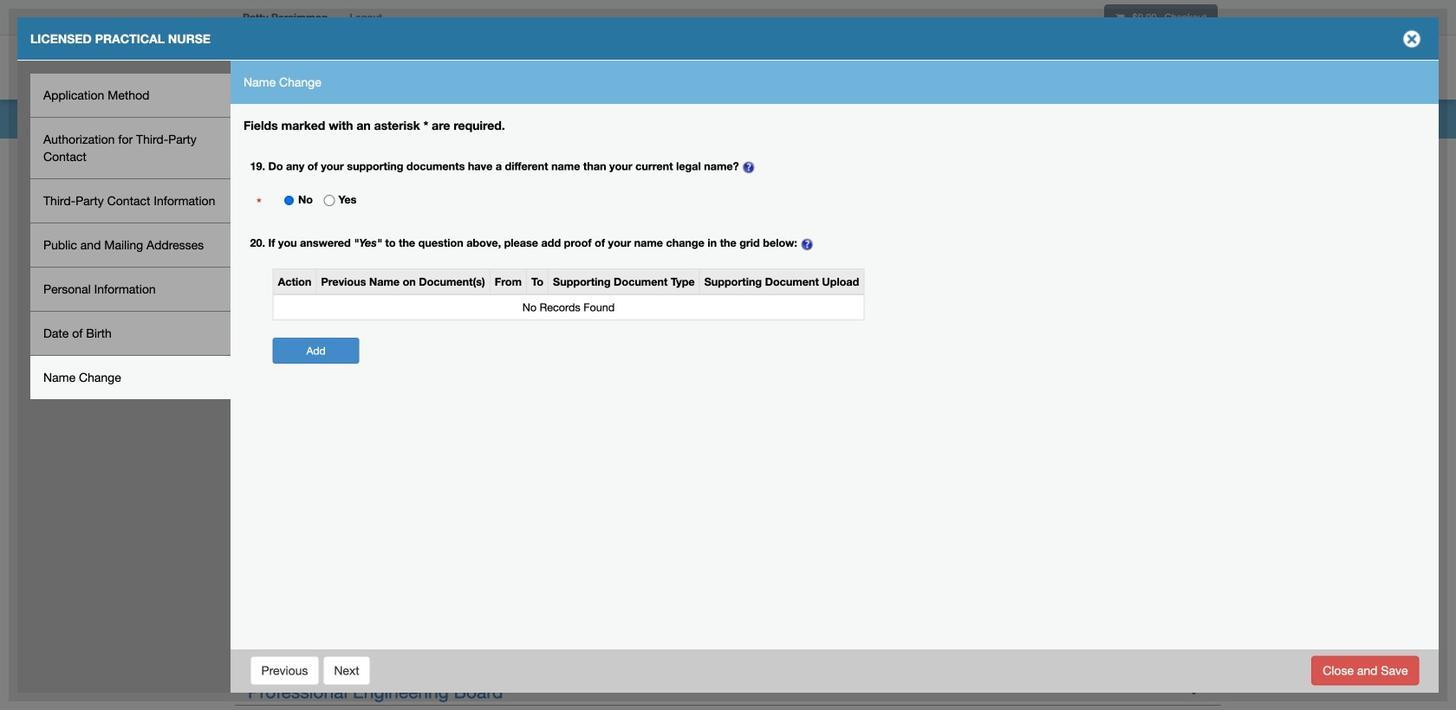 Task type: describe. For each thing, give the bounding box(es) containing it.
chevron down image
[[1185, 680, 1203, 698]]

for example: my university transcripts have my maiden name listed, since then my last name has changed. image
[[742, 161, 756, 174]]

note: you may add more than one entry to the grid below. image
[[801, 238, 814, 251]]



Task type: locate. For each thing, give the bounding box(es) containing it.
None button
[[250, 657, 319, 686], [323, 657, 371, 686], [1312, 657, 1420, 686], [250, 657, 319, 686], [323, 657, 371, 686], [1312, 657, 1420, 686]]

None radio
[[284, 195, 295, 207], [324, 195, 335, 207], [284, 195, 295, 207], [324, 195, 335, 207]]

illinois department of financial and professional regulation image
[[234, 39, 629, 94]]

close window image
[[1398, 25, 1426, 53]]

shopping cart image
[[1116, 13, 1125, 22]]



Task type: vqa. For each thing, say whether or not it's contained in the screenshot.
phone field
no



